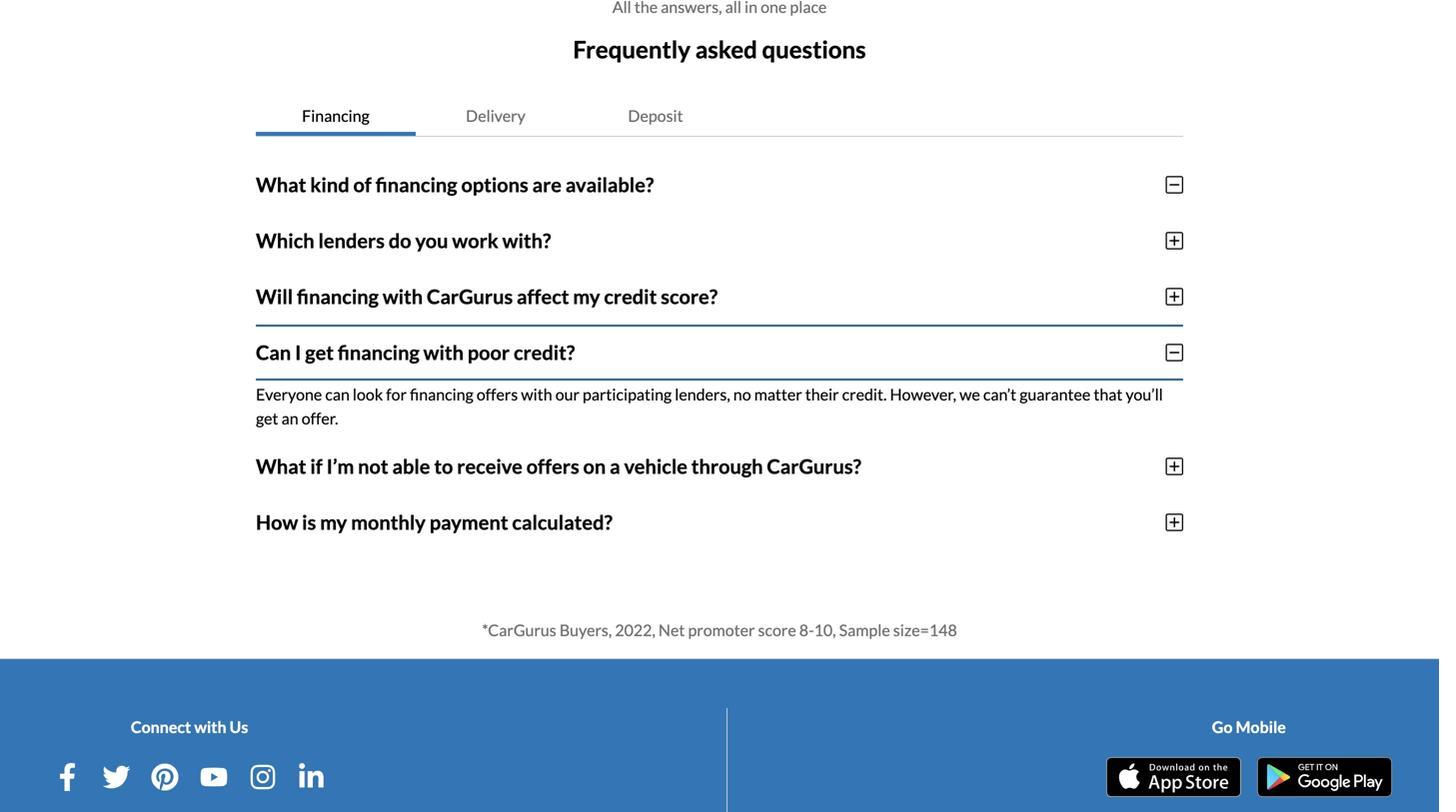 Task type: locate. For each thing, give the bounding box(es) containing it.
plus square image for will financing with cargurus affect my credit score?
[[1166, 287, 1183, 307]]

offers
[[477, 385, 518, 404], [526, 454, 579, 478]]

frequently asked questions
[[573, 35, 866, 63]]

go
[[1212, 717, 1233, 737]]

what left kind
[[256, 173, 306, 197]]

plus square image inside will financing with cargurus affect my credit score? dropdown button
[[1166, 287, 1183, 307]]

what for what kind of financing options are available?
[[256, 173, 306, 197]]

0 vertical spatial offers
[[477, 385, 518, 404]]

plus square image
[[1166, 231, 1183, 251], [1166, 287, 1183, 307], [1166, 456, 1183, 476], [1166, 512, 1183, 532]]

plus square image inside the what if i'm not able to receive offers on a vehicle through cargurus? dropdown button
[[1166, 456, 1183, 476]]

with left us
[[194, 717, 226, 737]]

for
[[386, 385, 407, 404]]

*cargurus buyers, 2022, net promoter score 8-10, sample size=148
[[482, 620, 957, 640]]

cargurus?
[[767, 454, 861, 478]]

download on the app store image
[[1106, 757, 1241, 797]]

1 vertical spatial my
[[320, 510, 347, 534]]

receive
[[457, 454, 522, 478]]

1 vertical spatial what
[[256, 454, 306, 478]]

i
[[295, 341, 301, 365]]

size=148
[[893, 620, 957, 640]]

financing right of at top left
[[375, 173, 457, 197]]

financing inside "what kind of financing options are available?" dropdown button
[[375, 173, 457, 197]]

lenders
[[318, 229, 385, 253]]

is
[[302, 510, 316, 534]]

2 plus square image from the top
[[1166, 287, 1183, 307]]

connect with us
[[131, 717, 248, 737]]

which lenders do you work with? button
[[256, 213, 1183, 269]]

offer.
[[302, 409, 338, 428]]

i'm
[[326, 454, 354, 478]]

offers down poor
[[477, 385, 518, 404]]

with left poor
[[423, 341, 464, 365]]

us
[[230, 717, 248, 737]]

plus square image for how is my monthly payment calculated?
[[1166, 512, 1183, 532]]

however,
[[890, 385, 956, 404]]

how
[[256, 510, 298, 534]]

1 vertical spatial get
[[256, 409, 278, 428]]

get it on google play image
[[1257, 757, 1392, 797]]

questions
[[762, 35, 866, 63]]

available?
[[565, 173, 654, 197]]

financing
[[302, 106, 370, 125]]

minus square image
[[1166, 343, 1183, 363]]

offers left on
[[526, 454, 579, 478]]

what kind of financing options are available? button
[[256, 157, 1183, 213]]

financing
[[375, 173, 457, 197], [297, 285, 379, 309], [338, 341, 420, 365], [410, 385, 473, 404]]

payment
[[430, 510, 508, 534]]

my right affect
[[573, 285, 600, 309]]

are
[[532, 173, 562, 197]]

everyone
[[256, 385, 322, 404]]

0 horizontal spatial get
[[256, 409, 278, 428]]

1 plus square image from the top
[[1166, 231, 1183, 251]]

can
[[256, 341, 291, 365]]

can i get financing with poor credit?
[[256, 341, 575, 365]]

financing up look
[[338, 341, 420, 365]]

what
[[256, 173, 306, 197], [256, 454, 306, 478]]

financing inside will financing with cargurus affect my credit score? dropdown button
[[297, 285, 379, 309]]

financing inside everyone can look for financing offers with our participating lenders, no matter their credit. however, we can't guarantee that you'll get an offer.
[[410, 385, 473, 404]]

tab list
[[256, 96, 1183, 137]]

which
[[256, 229, 314, 253]]

minus square image
[[1166, 175, 1183, 195]]

frequently
[[573, 35, 691, 63]]

plus square image inside how is my monthly payment calculated? dropdown button
[[1166, 512, 1183, 532]]

10,
[[814, 620, 836, 640]]

1 horizontal spatial my
[[573, 285, 600, 309]]

we
[[959, 385, 980, 404]]

deposit tab
[[576, 96, 736, 136]]

4 plus square image from the top
[[1166, 512, 1183, 532]]

vehicle
[[624, 454, 687, 478]]

1 vertical spatial offers
[[526, 454, 579, 478]]

not
[[358, 454, 388, 478]]

my
[[573, 285, 600, 309], [320, 510, 347, 534]]

buyers,
[[559, 620, 612, 640]]

poor
[[468, 341, 510, 365]]

offers inside everyone can look for financing offers with our participating lenders, no matter their credit. however, we can't guarantee that you'll get an offer.
[[477, 385, 518, 404]]

score?
[[661, 285, 718, 309]]

get right the i on the top of the page
[[305, 341, 334, 365]]

1 what from the top
[[256, 173, 306, 197]]

credit
[[604, 285, 657, 309]]

get
[[305, 341, 334, 365], [256, 409, 278, 428]]

plus square image for what if i'm not able to receive offers on a vehicle through cargurus?
[[1166, 456, 1183, 476]]

3 plus square image from the top
[[1166, 456, 1183, 476]]

with
[[383, 285, 423, 309], [423, 341, 464, 365], [521, 385, 552, 404], [194, 717, 226, 737]]

0 vertical spatial what
[[256, 173, 306, 197]]

twitter image
[[102, 763, 130, 791]]

1 horizontal spatial offers
[[526, 454, 579, 478]]

plus square image for which lenders do you work with?
[[1166, 231, 1183, 251]]

1 horizontal spatial get
[[305, 341, 334, 365]]

calculated?
[[512, 510, 613, 534]]

financing right 'for'
[[410, 385, 473, 404]]

plus square image inside which lenders do you work with? dropdown button
[[1166, 231, 1183, 251]]

you'll
[[1126, 385, 1163, 404]]

pinterest image
[[151, 763, 179, 791]]

get left an
[[256, 409, 278, 428]]

0 vertical spatial my
[[573, 285, 600, 309]]

financing down lenders
[[297, 285, 379, 309]]

a
[[610, 454, 620, 478]]

everyone can look for financing offers with our participating lenders, no matter their credit. however, we can't guarantee that you'll get an offer.
[[256, 385, 1163, 428]]

can't
[[983, 385, 1016, 404]]

0 horizontal spatial offers
[[477, 385, 518, 404]]

my right is
[[320, 510, 347, 534]]

2 what from the top
[[256, 454, 306, 478]]

participating
[[583, 385, 672, 404]]

delivery tab
[[416, 96, 576, 136]]

linkedin image
[[297, 763, 325, 791]]

0 horizontal spatial my
[[320, 510, 347, 534]]

get inside everyone can look for financing offers with our participating lenders, no matter their credit. however, we can't guarantee that you'll get an offer.
[[256, 409, 278, 428]]

with inside everyone can look for financing offers with our participating lenders, no matter their credit. however, we can't guarantee that you'll get an offer.
[[521, 385, 552, 404]]

go mobile
[[1212, 717, 1286, 737]]

no
[[733, 385, 751, 404]]

can i get financing with poor credit? button
[[256, 325, 1183, 381]]

0 vertical spatial get
[[305, 341, 334, 365]]

how is my monthly payment calculated? button
[[256, 494, 1183, 550]]

with left our in the left top of the page
[[521, 385, 552, 404]]

which lenders do you work with?
[[256, 229, 551, 253]]

what left if
[[256, 454, 306, 478]]

instagram image
[[249, 763, 277, 791]]



Task type: describe. For each thing, give the bounding box(es) containing it.
financing tab
[[256, 96, 416, 136]]

monthly
[[351, 510, 426, 534]]

*cargurus
[[482, 620, 556, 640]]

deposit
[[628, 106, 683, 125]]

get inside dropdown button
[[305, 341, 334, 365]]

will financing with cargurus affect my credit score? button
[[256, 269, 1183, 325]]

of
[[353, 173, 372, 197]]

with down which lenders do you work with?
[[383, 285, 423, 309]]

financing inside 'can i get financing with poor credit?' dropdown button
[[338, 341, 420, 365]]

do
[[389, 229, 411, 253]]

will
[[256, 285, 293, 309]]

delivery
[[466, 106, 525, 125]]

their
[[805, 385, 839, 404]]

you
[[415, 229, 448, 253]]

score
[[758, 620, 796, 640]]

affect
[[517, 285, 569, 309]]

matter
[[754, 385, 802, 404]]

guarantee
[[1020, 385, 1091, 404]]

tab list containing financing
[[256, 96, 1183, 137]]

will financing with cargurus affect my credit score?
[[256, 285, 718, 309]]

8-
[[799, 620, 814, 640]]

facebook image
[[54, 763, 82, 791]]

youtube image
[[200, 763, 228, 791]]

credit?
[[514, 341, 575, 365]]

work
[[452, 229, 498, 253]]

lenders,
[[675, 385, 730, 404]]

what if i'm not able to receive offers on a vehicle through cargurus?
[[256, 454, 861, 478]]

look
[[353, 385, 383, 404]]

if
[[310, 454, 323, 478]]

an
[[281, 409, 298, 428]]

through
[[691, 454, 763, 478]]

that
[[1094, 385, 1123, 404]]

what if i'm not able to receive offers on a vehicle through cargurus? button
[[256, 438, 1183, 494]]

offers inside dropdown button
[[526, 454, 579, 478]]

sample
[[839, 620, 890, 640]]

our
[[555, 385, 580, 404]]

to
[[434, 454, 453, 478]]

how is my monthly payment calculated?
[[256, 510, 613, 534]]

what for what if i'm not able to receive offers on a vehicle through cargurus?
[[256, 454, 306, 478]]

2022,
[[615, 620, 655, 640]]

can
[[325, 385, 350, 404]]

mobile
[[1236, 717, 1286, 737]]

promoter
[[688, 620, 755, 640]]

kind
[[310, 173, 349, 197]]

my inside how is my monthly payment calculated? dropdown button
[[320, 510, 347, 534]]

my inside will financing with cargurus affect my credit score? dropdown button
[[573, 285, 600, 309]]

what kind of financing options are available?
[[256, 173, 654, 197]]

net
[[658, 620, 685, 640]]

with?
[[502, 229, 551, 253]]

options
[[461, 173, 528, 197]]

able
[[392, 454, 430, 478]]

on
[[583, 454, 606, 478]]

cargurus
[[427, 285, 513, 309]]

credit.
[[842, 385, 887, 404]]

asked
[[695, 35, 757, 63]]

connect
[[131, 717, 191, 737]]



Task type: vqa. For each thing, say whether or not it's contained in the screenshot.
One,
no



